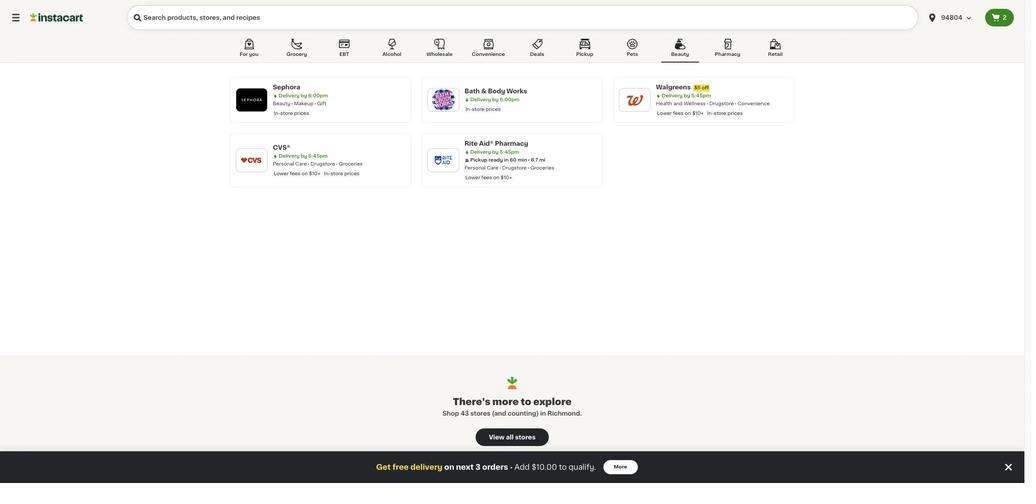 Task type: describe. For each thing, give the bounding box(es) containing it.
retail
[[769, 52, 783, 57]]

pets button
[[614, 37, 652, 63]]

wholesale button
[[421, 37, 459, 63]]

delivery for bath & body works
[[471, 97, 491, 102]]

makeup
[[294, 101, 314, 106]]

$10.00
[[532, 465, 557, 472]]

all
[[506, 435, 514, 441]]

bath & body works
[[465, 88, 528, 94]]

43
[[461, 411, 469, 417]]

ready
[[489, 158, 503, 163]]

orders
[[483, 465, 509, 472]]

mi
[[540, 158, 546, 163]]

by for cvs®
[[301, 154, 307, 159]]

1 horizontal spatial personal care drugstore groceries
[[465, 166, 555, 171]]

for you
[[240, 52, 259, 57]]

6.7
[[531, 158, 538, 163]]

6:00pm for bath & body works
[[500, 97, 520, 102]]

(and
[[492, 411, 507, 417]]

1 horizontal spatial drugstore
[[503, 166, 527, 171]]

delivery by 6:00pm for bath & body works
[[471, 97, 520, 102]]

treatment tracker modal dialog
[[0, 452, 1025, 484]]

lower for personal
[[274, 172, 289, 176]]

3
[[476, 465, 481, 472]]

1 horizontal spatial lower
[[466, 176, 481, 180]]

1 horizontal spatial in-store prices
[[466, 107, 501, 112]]

to inside there's more to explore shop 43 stores (and counting) in richmond.
[[521, 398, 532, 407]]

0 horizontal spatial care
[[296, 162, 307, 167]]

sephora logo image
[[240, 89, 263, 112]]

convenience button
[[469, 37, 509, 63]]

view all stores button
[[476, 429, 549, 447]]

gift
[[317, 101, 327, 106]]

for
[[240, 52, 248, 57]]

you
[[249, 52, 259, 57]]

beauty for beauty
[[672, 52, 690, 57]]

retail button
[[757, 37, 795, 63]]

lower fees on $10+ in-store prices for wellness
[[657, 111, 743, 116]]

get
[[376, 465, 391, 472]]

fees for care
[[290, 172, 301, 176]]

6:00pm for sephora
[[308, 94, 328, 98]]

more button
[[604, 461, 638, 475]]

shop categories tab list
[[230, 37, 795, 63]]

in inside there's more to explore shop 43 stores (and counting) in richmond.
[[541, 411, 546, 417]]

$10+ for drugstore
[[309, 172, 321, 176]]

grocery button
[[278, 37, 316, 63]]

wellness
[[684, 101, 706, 106]]

bath
[[465, 88, 480, 94]]

there's more to explore shop 43 stores (and counting) in richmond.
[[443, 398, 582, 417]]

94804 button
[[922, 5, 986, 30]]

and
[[674, 101, 683, 106]]

delivery down "walgreens" at right top
[[662, 94, 683, 98]]

delivery
[[411, 465, 443, 472]]

walgreens
[[657, 84, 691, 90]]

by for sephora
[[301, 94, 307, 98]]

by for bath & body works
[[493, 97, 499, 102]]

aid®
[[479, 141, 494, 147]]

walgreens logo image
[[624, 89, 647, 112]]

delivery for rite aid® pharmacy
[[471, 150, 491, 155]]

alcohol button
[[373, 37, 411, 63]]

Search field
[[127, 5, 919, 30]]

94804
[[942, 15, 963, 21]]

1 vertical spatial convenience
[[738, 101, 770, 106]]

pharmacy button
[[709, 37, 747, 63]]

0 horizontal spatial groceries
[[339, 162, 363, 167]]

rite aid® pharmacy logo image
[[432, 149, 455, 172]]

lower fees on $10+
[[466, 176, 513, 180]]

delivery by 5:45pm for rite aid® pharmacy
[[471, 150, 520, 155]]

$5
[[695, 86, 701, 90]]

1 horizontal spatial personal
[[465, 166, 486, 171]]

works
[[507, 88, 528, 94]]

shop
[[443, 411, 459, 417]]

deals button
[[519, 37, 557, 63]]

explore
[[534, 398, 572, 407]]

health
[[657, 101, 673, 106]]

stores inside there's more to explore shop 43 stores (and counting) in richmond.
[[471, 411, 491, 417]]

richmond.
[[548, 411, 582, 417]]

pickup for pickup ready in 60 min
[[471, 158, 488, 163]]

more
[[614, 465, 628, 470]]

1 horizontal spatial fees
[[482, 176, 492, 180]]

rite
[[465, 141, 478, 147]]

instacart image
[[30, 12, 83, 23]]

pickup ready in 60 min
[[471, 158, 527, 163]]



Task type: vqa. For each thing, say whether or not it's contained in the screenshot.
Unsweetened
no



Task type: locate. For each thing, give the bounding box(es) containing it.
2 horizontal spatial fees
[[674, 111, 684, 116]]

pharmacy
[[716, 52, 741, 57], [495, 141, 529, 147]]

pets
[[627, 52, 639, 57]]

1 vertical spatial to
[[559, 465, 567, 472]]

counting)
[[508, 411, 539, 417]]

0 vertical spatial to
[[521, 398, 532, 407]]

delivery by 6:00pm down bath & body works
[[471, 97, 520, 102]]

health and wellness drugstore convenience
[[657, 101, 770, 106]]

ebt button
[[326, 37, 364, 63]]

personal up lower fees on $10+
[[465, 166, 486, 171]]

prices
[[486, 107, 501, 112], [294, 111, 309, 116], [728, 111, 743, 116], [345, 172, 360, 176]]

2
[[1004, 15, 1008, 21]]

groceries
[[339, 162, 363, 167], [531, 166, 555, 171]]

min
[[518, 158, 527, 163]]

0 horizontal spatial lower fees on $10+ in-store prices
[[274, 172, 360, 176]]

beauty down sephora
[[273, 101, 291, 106]]

cvs® logo image
[[240, 149, 263, 172]]

6.7 mi
[[531, 158, 546, 163]]

lower fees on $10+ in-store prices down wellness
[[657, 111, 743, 116]]

•
[[510, 464, 513, 472]]

0 vertical spatial stores
[[471, 411, 491, 417]]

0 vertical spatial pharmacy
[[716, 52, 741, 57]]

stores
[[471, 411, 491, 417], [515, 435, 536, 441]]

2 horizontal spatial 5:45pm
[[692, 94, 711, 98]]

lower down pickup ready in 60 min
[[466, 176, 481, 180]]

delivery down &
[[471, 97, 491, 102]]

delivery for cvs®
[[279, 154, 300, 159]]

delivery by 6:00pm for sephora
[[279, 94, 328, 98]]

1 horizontal spatial pickup
[[577, 52, 594, 57]]

stores right all
[[515, 435, 536, 441]]

qualify.
[[569, 465, 597, 472]]

in left 60 at the top
[[505, 158, 509, 163]]

body
[[488, 88, 506, 94]]

1 horizontal spatial to
[[559, 465, 567, 472]]

delivery by 5:45pm down walgreens $5 off
[[662, 94, 711, 98]]

care
[[296, 162, 307, 167], [487, 166, 499, 171]]

0 horizontal spatial drugstore
[[311, 162, 335, 167]]

delivery by 5:45pm for cvs®
[[279, 154, 328, 159]]

on
[[685, 111, 692, 116], [302, 172, 308, 176], [494, 176, 500, 180], [445, 465, 455, 472]]

2 horizontal spatial lower
[[657, 111, 672, 116]]

0 horizontal spatial $10+
[[309, 172, 321, 176]]

more
[[493, 398, 519, 407]]

1 vertical spatial in
[[541, 411, 546, 417]]

next
[[456, 465, 474, 472]]

grocery
[[287, 52, 307, 57]]

1 horizontal spatial in
[[541, 411, 546, 417]]

by for rite aid® pharmacy
[[493, 150, 499, 155]]

1 horizontal spatial groceries
[[531, 166, 555, 171]]

fees
[[674, 111, 684, 116], [290, 172, 301, 176], [482, 176, 492, 180]]

personal care drugstore groceries down 60 at the top
[[465, 166, 555, 171]]

lower fees on $10+ in-store prices for drugstore
[[274, 172, 360, 176]]

0 vertical spatial convenience
[[472, 52, 505, 57]]

beauty for beauty makeup gift
[[273, 101, 291, 106]]

deals
[[530, 52, 545, 57]]

to
[[521, 398, 532, 407], [559, 465, 567, 472]]

1 horizontal spatial delivery by 5:45pm
[[471, 150, 520, 155]]

in-store prices down &
[[466, 107, 501, 112]]

1 vertical spatial beauty
[[273, 101, 291, 106]]

get free delivery on next 3 orders • add $10.00 to qualify.
[[376, 464, 597, 472]]

&
[[482, 88, 487, 94]]

to right $10.00
[[559, 465, 567, 472]]

delivery by 5:45pm down cvs®
[[279, 154, 328, 159]]

for you button
[[230, 37, 268, 63]]

$10+ for wellness
[[693, 111, 704, 116]]

1 horizontal spatial care
[[487, 166, 499, 171]]

stores inside button
[[515, 435, 536, 441]]

2 horizontal spatial $10+
[[693, 111, 704, 116]]

0 horizontal spatial pickup
[[471, 158, 488, 163]]

pickup
[[577, 52, 594, 57], [471, 158, 488, 163]]

0 horizontal spatial beauty
[[273, 101, 291, 106]]

delivery down cvs®
[[279, 154, 300, 159]]

lower
[[657, 111, 672, 116], [274, 172, 289, 176], [466, 176, 481, 180]]

in
[[505, 158, 509, 163], [541, 411, 546, 417]]

None search field
[[127, 5, 919, 30]]

personal
[[273, 162, 294, 167], [465, 166, 486, 171]]

free
[[393, 465, 409, 472]]

in-
[[466, 107, 472, 112], [274, 111, 281, 116], [708, 111, 714, 116], [324, 172, 331, 176]]

2 button
[[986, 9, 1015, 26]]

1 horizontal spatial pharmacy
[[716, 52, 741, 57]]

0 horizontal spatial lower
[[274, 172, 289, 176]]

lower down cvs®
[[274, 172, 289, 176]]

bath & body works logo image
[[432, 89, 455, 112]]

delivery for sephora
[[279, 94, 300, 98]]

1 vertical spatial stores
[[515, 435, 536, 441]]

fees for and
[[674, 111, 684, 116]]

ebt
[[340, 52, 349, 57]]

6:00pm
[[308, 94, 328, 98], [500, 97, 520, 102]]

delivery by 5:45pm
[[662, 94, 711, 98], [471, 150, 520, 155], [279, 154, 328, 159]]

add
[[515, 465, 530, 472]]

sephora
[[273, 84, 300, 90]]

wholesale
[[427, 52, 453, 57]]

0 horizontal spatial to
[[521, 398, 532, 407]]

view all stores link
[[476, 429, 549, 447]]

0 horizontal spatial 5:45pm
[[308, 154, 328, 159]]

to inside get free delivery on next 3 orders • add $10.00 to qualify.
[[559, 465, 567, 472]]

2 horizontal spatial delivery by 5:45pm
[[662, 94, 711, 98]]

fees down and
[[674, 111, 684, 116]]

there's
[[453, 398, 491, 407]]

drugstore
[[710, 101, 734, 106], [311, 162, 335, 167], [503, 166, 527, 171]]

personal care drugstore groceries down cvs®
[[273, 162, 363, 167]]

convenience inside button
[[472, 52, 505, 57]]

cvs®
[[273, 145, 291, 151]]

0 horizontal spatial stores
[[471, 411, 491, 417]]

beauty up walgreens $5 off
[[672, 52, 690, 57]]

1 horizontal spatial convenience
[[738, 101, 770, 106]]

$10+
[[693, 111, 704, 116], [309, 172, 321, 176], [501, 176, 513, 180]]

1 horizontal spatial $10+
[[501, 176, 513, 180]]

0 vertical spatial lower fees on $10+ in-store prices
[[657, 111, 743, 116]]

5:45pm for cvs®
[[308, 154, 328, 159]]

1 horizontal spatial delivery by 6:00pm
[[471, 97, 520, 102]]

0 horizontal spatial 6:00pm
[[308, 94, 328, 98]]

by
[[301, 94, 307, 98], [684, 94, 691, 98], [493, 97, 499, 102], [493, 150, 499, 155], [301, 154, 307, 159]]

delivery down aid®
[[471, 150, 491, 155]]

stores down "there's"
[[471, 411, 491, 417]]

1 horizontal spatial stores
[[515, 435, 536, 441]]

delivery down sephora
[[279, 94, 300, 98]]

5:45pm
[[692, 94, 711, 98], [500, 150, 520, 155], [308, 154, 328, 159]]

to up counting)
[[521, 398, 532, 407]]

0 horizontal spatial personal
[[273, 162, 294, 167]]

94804 button
[[928, 5, 981, 30]]

0 horizontal spatial pharmacy
[[495, 141, 529, 147]]

delivery by 6:00pm up makeup in the top of the page
[[279, 94, 328, 98]]

0 horizontal spatial delivery by 5:45pm
[[279, 154, 328, 159]]

0 horizontal spatial personal care drugstore groceries
[[273, 162, 363, 167]]

personal down cvs®
[[273, 162, 294, 167]]

in-store prices
[[466, 107, 501, 112], [274, 111, 309, 116]]

pickup inside button
[[577, 52, 594, 57]]

0 horizontal spatial delivery by 6:00pm
[[279, 94, 328, 98]]

0 vertical spatial beauty
[[672, 52, 690, 57]]

0 horizontal spatial fees
[[290, 172, 301, 176]]

1 horizontal spatial 5:45pm
[[500, 150, 520, 155]]

1 horizontal spatial 6:00pm
[[500, 97, 520, 102]]

beauty button
[[662, 37, 700, 63]]

2 horizontal spatial drugstore
[[710, 101, 734, 106]]

6:00pm down works
[[500, 97, 520, 102]]

view
[[489, 435, 505, 441]]

1 horizontal spatial beauty
[[672, 52, 690, 57]]

0 horizontal spatial convenience
[[472, 52, 505, 57]]

personal care drugstore groceries
[[273, 162, 363, 167], [465, 166, 555, 171]]

beauty makeup gift
[[273, 101, 327, 106]]

in-store prices down beauty makeup gift at the left
[[274, 111, 309, 116]]

1 vertical spatial pharmacy
[[495, 141, 529, 147]]

6:00pm up gift
[[308, 94, 328, 98]]

lower for health
[[657, 111, 672, 116]]

beauty inside "button"
[[672, 52, 690, 57]]

0 horizontal spatial in-store prices
[[274, 111, 309, 116]]

0 horizontal spatial in
[[505, 158, 509, 163]]

in down explore
[[541, 411, 546, 417]]

beauty
[[672, 52, 690, 57], [273, 101, 291, 106]]

pharmacy inside button
[[716, 52, 741, 57]]

1 vertical spatial pickup
[[471, 158, 488, 163]]

view all stores
[[489, 435, 536, 441]]

1 horizontal spatial lower fees on $10+ in-store prices
[[657, 111, 743, 116]]

lower down health
[[657, 111, 672, 116]]

off
[[702, 86, 710, 90]]

60
[[510, 158, 517, 163]]

walgreens $5 off
[[657, 84, 710, 90]]

fees down cvs®
[[290, 172, 301, 176]]

pickup for pickup
[[577, 52, 594, 57]]

store
[[472, 107, 485, 112], [281, 111, 293, 116], [714, 111, 727, 116], [331, 172, 343, 176]]

delivery
[[279, 94, 300, 98], [662, 94, 683, 98], [471, 97, 491, 102], [471, 150, 491, 155], [279, 154, 300, 159]]

0 vertical spatial pickup
[[577, 52, 594, 57]]

1 vertical spatial lower fees on $10+ in-store prices
[[274, 172, 360, 176]]

lower fees on $10+ in-store prices down cvs®
[[274, 172, 360, 176]]

lower fees on $10+ in-store prices
[[657, 111, 743, 116], [274, 172, 360, 176]]

5:45pm for rite aid® pharmacy
[[500, 150, 520, 155]]

delivery by 5:45pm up ready at the top of the page
[[471, 150, 520, 155]]

on inside get free delivery on next 3 orders • add $10.00 to qualify.
[[445, 465, 455, 472]]

rite aid® pharmacy
[[465, 141, 529, 147]]

convenience
[[472, 52, 505, 57], [738, 101, 770, 106]]

alcohol
[[383, 52, 402, 57]]

fees down ready at the top of the page
[[482, 176, 492, 180]]

0 vertical spatial in
[[505, 158, 509, 163]]

pickup button
[[566, 37, 604, 63]]



